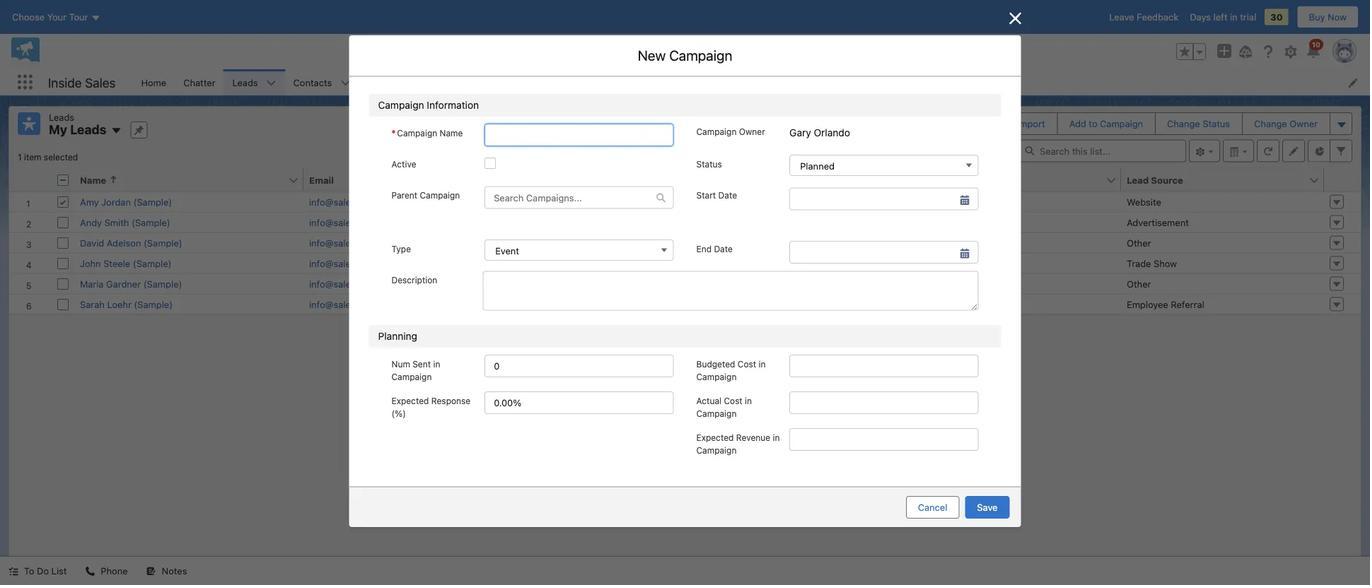 Task type: describe. For each thing, give the bounding box(es) containing it.
name element
[[74, 169, 312, 192]]

submit
[[858, 405, 888, 416]]

lee
[[737, 197, 752, 207]]

expected response (%)
[[392, 396, 471, 419]]

days left in trial
[[1190, 12, 1257, 22]]

change owner button
[[1243, 113, 1329, 134]]

selected for 1 lead selected
[[499, 186, 538, 197]]

1 (800) 667-6389 inside cell
[[533, 299, 611, 310]]

expected revenue in campaign
[[697, 433, 780, 456]]

lead status element
[[955, 169, 1130, 192]]

(sample) for john steele (sample)
[[133, 258, 172, 269]]

change status
[[1168, 119, 1231, 129]]

search... button
[[522, 40, 805, 63]]

my leads|leads|list view element
[[8, 106, 1362, 558]]

Budgeted Cost in Campaign text field
[[790, 355, 979, 378]]

overwrite
[[487, 367, 529, 378]]

1 horizontal spatial text default image
[[656, 193, 666, 203]]

parent campaign
[[392, 191, 460, 201]]

leave feedback link
[[1110, 12, 1179, 22]]

other for working
[[1127, 238, 1151, 248]]

lead status
[[961, 175, 1015, 185]]

0 horizontal spatial add to campaign
[[632, 145, 739, 161]]

1 vertical spatial phone
[[101, 566, 128, 577]]

green dot publishing link
[[737, 238, 827, 248]]

david adelson (sample) link
[[80, 238, 182, 248]]

667- for amy jordan (sample)'s 1 (800) 667-6389 'link'
[[567, 197, 588, 207]]

referral
[[1171, 299, 1205, 310]]

description
[[392, 275, 438, 285]]

contacts
[[293, 77, 332, 88]]

info@salesforce.com for 2nd info@salesforce.com "link" from the bottom of the my leads grid
[[309, 279, 399, 289]]

to
[[24, 566, 34, 577]]

keep member status
[[487, 355, 576, 365]]

medlife, inc. cell
[[731, 294, 955, 315]]

planned button
[[790, 155, 979, 176]]

1 1 (800) 667-6389 from the top
[[533, 197, 611, 207]]

inc
[[804, 197, 816, 207]]

orlando
[[814, 127, 850, 138]]

planning
[[378, 331, 417, 342]]

action image
[[1325, 169, 1361, 191]]

john steele (sample)
[[80, 258, 172, 269]]

name inside name button
[[80, 175, 106, 185]]

working for trade show
[[961, 258, 996, 269]]

(sample) for andy smith (sample)
[[132, 217, 170, 228]]

budgeted cost in campaign
[[697, 359, 766, 382]]

(800) for amy jordan (sample)'s 1 (800) 667-6389 'link'
[[540, 197, 564, 207]]

expected for expected response (%)
[[392, 396, 429, 406]]

1 lead selected
[[470, 186, 538, 197]]

leads inside list item
[[232, 77, 258, 88]]

End Date text field
[[790, 241, 979, 264]]

medlife, inc.
[[737, 299, 792, 310]]

list view controls image
[[1189, 140, 1221, 162]]

cancel button for new campaign
[[906, 497, 960, 519]]

(800) for third 1 (800) 667-6389 'link' from the top of the my leads grid
[[540, 258, 564, 269]]

1 down "1 lead selected"
[[533, 197, 538, 207]]

Expected Response (%) text field
[[485, 392, 674, 414]]

loehr
[[107, 299, 131, 310]]

maria gardner (sample) link
[[80, 279, 182, 289]]

667- for 1 (800) 667-6389 'link' related to david adelson (sample)
[[567, 238, 588, 248]]

in for budgeted cost in campaign
[[759, 359, 766, 369]]

amy
[[80, 197, 99, 207]]

member for overwrite
[[531, 367, 567, 378]]

0 horizontal spatial phone button
[[77, 558, 136, 586]]

active
[[392, 159, 416, 169]]

gardner
[[106, 279, 141, 289]]

status for lead status
[[985, 175, 1015, 185]]

revenue
[[736, 433, 771, 443]]

planned
[[800, 161, 835, 172]]

sarah loehr (sample)
[[80, 299, 173, 310]]

3 1 (800) 667-6389 from the top
[[533, 258, 611, 269]]

import
[[1017, 119, 1046, 129]]

leads image
[[18, 113, 40, 135]]

campaign owner
[[697, 127, 765, 137]]

my leads
[[49, 122, 106, 137]]

in for actual cost in campaign
[[745, 396, 752, 406]]

enterprise,
[[754, 197, 801, 207]]

3 info@salesforce.com link from the top
[[309, 238, 399, 248]]

1 left item
[[18, 152, 22, 162]]

add inside add to campaign button
[[1070, 119, 1087, 129]]

lead for lead status
[[961, 175, 983, 185]]

Num Sent in Campaign text field
[[485, 355, 674, 378]]

campaign inside expected revenue in campaign
[[697, 446, 737, 456]]

2 horizontal spatial text default image
[[883, 233, 893, 243]]

email
[[309, 175, 334, 185]]

1 item selected
[[18, 152, 78, 162]]

expected for expected revenue in campaign
[[697, 433, 734, 443]]

medlife,
[[737, 299, 774, 310]]

num
[[392, 359, 410, 369]]

search...
[[549, 46, 587, 57]]

6389 inside cell
[[588, 299, 611, 310]]

advertisement
[[1127, 217, 1189, 228]]

event
[[495, 246, 519, 256]]

(%)
[[392, 409, 406, 419]]

employee referral
[[1127, 299, 1205, 310]]

6389 for amy jordan (sample)'s 1 (800) 667-6389 'link'
[[588, 197, 611, 207]]

andy
[[80, 217, 102, 228]]

(sample) for amy jordan (sample)
[[133, 197, 172, 207]]

notes button
[[138, 558, 196, 586]]

Start Date text field
[[790, 188, 979, 211]]

0 horizontal spatial to
[[660, 145, 672, 161]]

0 horizontal spatial cancel
[[799, 405, 828, 416]]

new inside 'new' 'button'
[[974, 119, 993, 129]]

1 (800) 667-6389 link for david adelson (sample)
[[524, 238, 611, 248]]

(sample) for sarah loehr (sample)
[[134, 299, 173, 310]]

1 horizontal spatial name
[[440, 128, 463, 138]]

leave feedback
[[1110, 12, 1179, 22]]

working for other
[[961, 238, 996, 248]]

inverse image
[[1007, 10, 1024, 27]]

andy smith (sample) link
[[80, 217, 170, 228]]

3 1 (800) 667-6389 link from the top
[[524, 258, 611, 269]]

my
[[49, 122, 67, 137]]

website
[[1127, 197, 1162, 207]]

0 horizontal spatial text default image
[[85, 567, 95, 577]]

gary
[[790, 127, 811, 138]]

leads list item
[[224, 69, 285, 96]]

green dot publishing
[[737, 238, 827, 248]]

4 info@salesforce.com link from the top
[[309, 258, 399, 269]]

contacts list item
[[285, 69, 359, 96]]

change for change owner
[[1255, 119, 1288, 129]]

save button
[[965, 497, 1010, 519]]

trade
[[1127, 258, 1151, 269]]

campaigns
[[443, 77, 491, 88]]

Active checkbox
[[485, 158, 496, 169]]

feedback
[[1137, 12, 1179, 22]]

information
[[427, 100, 479, 111]]

list containing home
[[133, 69, 1371, 96]]

campaign inside button
[[1100, 119, 1143, 129]]

chatter link
[[175, 69, 224, 96]]

owner for change owner
[[1290, 119, 1318, 129]]

to inside button
[[1089, 119, 1098, 129]]

2 1 (800) 667-6389 from the top
[[533, 238, 611, 248]]

change status button
[[1156, 113, 1242, 134]]

leads right leads image
[[49, 112, 74, 122]]

Parent Campaign text field
[[485, 187, 656, 209]]

contacts link
[[285, 69, 341, 96]]

start
[[697, 191, 716, 201]]

inside
[[48, 75, 82, 90]]

phone inside my leads grid
[[524, 175, 552, 185]]

in for expected revenue in campaign
[[773, 433, 780, 443]]

1 horizontal spatial cancel
[[918, 503, 948, 513]]

phone element
[[518, 169, 731, 192]]

buy now button
[[1297, 6, 1359, 28]]

leave
[[1110, 12, 1135, 22]]

accounts link
[[359, 69, 416, 96]]

status for change status
[[1203, 119, 1231, 129]]

nurturing
[[961, 299, 1002, 310]]

cost for actual
[[724, 396, 743, 406]]

adelson
[[107, 238, 141, 248]]

do
[[37, 566, 49, 577]]

lead for lead source
[[1127, 175, 1149, 185]]

to do list button
[[0, 558, 75, 586]]



Task type: locate. For each thing, give the bounding box(es) containing it.
in for days left in trial
[[1230, 12, 1238, 22]]

text default image left notes
[[146, 567, 156, 577]]

cell down end date text field
[[731, 273, 955, 294]]

1 horizontal spatial to
[[1089, 119, 1098, 129]]

6389 down parent campaign text field
[[588, 238, 611, 248]]

(800) up the member status
[[540, 258, 564, 269]]

info@salesforce.com for sixth info@salesforce.com "link"
[[309, 299, 399, 310]]

1 vertical spatial 1 (800) 667-6389 link
[[524, 238, 611, 248]]

campaigns list item
[[434, 69, 518, 96]]

1 vertical spatial add
[[632, 145, 657, 161]]

name
[[440, 128, 463, 138], [80, 175, 106, 185]]

text default image left to
[[8, 567, 18, 577]]

6389 for third 1 (800) 667-6389 'link' from the top of the my leads grid
[[588, 258, 611, 269]]

status for overwrite member status
[[569, 367, 596, 378]]

1 horizontal spatial add
[[1070, 119, 1087, 129]]

0 vertical spatial add to campaign
[[1070, 119, 1143, 129]]

2 6389 from the top
[[588, 238, 611, 248]]

name up amy
[[80, 175, 106, 185]]

date
[[719, 191, 737, 201], [714, 244, 733, 254]]

text default image inside notes button
[[146, 567, 156, 577]]

text default image down start date text box
[[883, 233, 893, 243]]

home link
[[133, 69, 175, 96]]

selected for 1 item selected
[[44, 152, 78, 162]]

1 inside cell
[[533, 299, 538, 310]]

2 change from the left
[[1255, 119, 1288, 129]]

Description text field
[[483, 271, 979, 311]]

member for keep
[[511, 355, 547, 365]]

cancel
[[799, 405, 828, 416], [918, 503, 948, 513]]

1 info@salesforce.com from the top
[[309, 197, 399, 207]]

campaign name
[[397, 128, 463, 138]]

cost
[[738, 359, 756, 369], [724, 396, 743, 406]]

0 vertical spatial date
[[719, 191, 737, 201]]

1 horizontal spatial text default image
[[146, 567, 156, 577]]

select list display image
[[1223, 140, 1254, 162]]

list
[[51, 566, 67, 577]]

add up phone element
[[632, 145, 657, 161]]

4 6389 from the top
[[588, 299, 611, 310]]

owner for campaign owner
[[739, 127, 765, 137]]

status inside button
[[1203, 119, 1231, 129]]

1 horizontal spatial selected
[[499, 186, 538, 197]]

(800) up 'event' popup button
[[540, 197, 564, 207]]

lead
[[961, 175, 983, 185], [1127, 175, 1149, 185]]

in inside actual cost in campaign
[[745, 396, 752, 406]]

cost right actual
[[724, 396, 743, 406]]

email element
[[304, 169, 526, 192]]

0 horizontal spatial cancel button
[[787, 399, 840, 422]]

email button
[[304, 169, 502, 191]]

member
[[476, 278, 511, 289]]

lead inside button
[[961, 175, 983, 185]]

text default image down phone element
[[656, 193, 666, 203]]

group
[[1177, 43, 1206, 60]]

status
[[549, 355, 576, 365], [569, 367, 596, 378]]

3 (800) from the top
[[540, 258, 564, 269]]

(sample) for david adelson (sample)
[[144, 238, 182, 248]]

0 vertical spatial status
[[549, 355, 576, 365]]

2 (800) from the top
[[540, 238, 564, 248]]

leads link
[[224, 69, 266, 96]]

end date
[[697, 244, 733, 254]]

4 667- from the top
[[567, 299, 588, 310]]

1 vertical spatial selected
[[499, 186, 538, 197]]

none search field inside my leads|leads|list view element
[[1017, 140, 1187, 162]]

in right sent
[[433, 359, 440, 369]]

jordan
[[101, 197, 131, 207]]

status inside button
[[985, 175, 1015, 185]]

6389 up 1 (800) 667-6389 cell
[[588, 258, 611, 269]]

date right the end
[[714, 244, 733, 254]]

1 (800) 667-6389
[[533, 197, 611, 207], [533, 238, 611, 248], [533, 258, 611, 269], [533, 299, 611, 310]]

1 horizontal spatial add to campaign
[[1070, 119, 1143, 129]]

company element
[[731, 169, 964, 192]]

info@salesforce.com for fourth info@salesforce.com "link" from the bottom of the my leads grid
[[309, 238, 399, 248]]

1 horizontal spatial lead
[[1127, 175, 1149, 185]]

campaign inside num sent in campaign
[[392, 372, 432, 382]]

1 vertical spatial name
[[80, 175, 106, 185]]

cell down my leads "status"
[[52, 169, 74, 192]]

status for member status
[[514, 278, 541, 289]]

to up phone element
[[660, 145, 672, 161]]

1 up the member status
[[533, 258, 538, 269]]

lee enterprise, inc link
[[737, 197, 816, 207]]

(800) down the member status
[[540, 299, 564, 310]]

accounts list item
[[359, 69, 434, 96]]

1 working from the top
[[961, 238, 996, 248]]

1 vertical spatial cost
[[724, 396, 743, 406]]

667- down 'event' popup button
[[567, 299, 588, 310]]

1 vertical spatial expected
[[697, 433, 734, 443]]

to up search my leads list view. search box at the top right of page
[[1089, 119, 1098, 129]]

667- for third 1 (800) 667-6389 'link' from the top of the my leads grid
[[567, 258, 588, 269]]

info@salesforce.com
[[309, 197, 399, 207], [309, 217, 399, 228], [309, 238, 399, 248], [309, 258, 399, 269], [309, 279, 399, 289], [309, 299, 399, 310]]

name down "information"
[[440, 128, 463, 138]]

green
[[737, 238, 762, 248]]

5 info@salesforce.com from the top
[[309, 279, 399, 289]]

667- inside cell
[[567, 299, 588, 310]]

text default image right list at left
[[85, 567, 95, 577]]

change for change status
[[1168, 119, 1201, 129]]

None search field
[[1017, 140, 1187, 162]]

0 horizontal spatial selected
[[44, 152, 78, 162]]

list
[[133, 69, 1371, 96]]

campaign information
[[378, 100, 479, 111]]

cancel button left save button
[[906, 497, 960, 519]]

cancel left save button
[[918, 503, 948, 513]]

(sample) right gardner
[[143, 279, 182, 289]]

member down keep member status
[[531, 367, 567, 378]]

text default image
[[883, 233, 893, 243], [8, 567, 18, 577], [146, 567, 156, 577]]

expected up (%)
[[392, 396, 429, 406]]

(800) inside cell
[[540, 299, 564, 310]]

(sample) up david adelson (sample)
[[132, 217, 170, 228]]

Search My Leads list view. search field
[[1017, 140, 1187, 162]]

None text field
[[485, 124, 674, 147]]

in right revenue
[[773, 433, 780, 443]]

cost right 'budgeted'
[[738, 359, 756, 369]]

cancel button
[[787, 399, 840, 422], [906, 497, 960, 519]]

0 vertical spatial phone button
[[518, 169, 715, 191]]

2 1 (800) 667-6389 link from the top
[[524, 238, 611, 248]]

parent
[[392, 191, 418, 201]]

0 vertical spatial to
[[1089, 119, 1098, 129]]

0 vertical spatial cost
[[738, 359, 756, 369]]

6 info@salesforce.com from the top
[[309, 299, 399, 310]]

2 lead from the left
[[1127, 175, 1149, 185]]

1 vertical spatial other
[[1127, 279, 1151, 289]]

cell down inc
[[731, 212, 955, 232]]

3 info@salesforce.com from the top
[[309, 238, 399, 248]]

working
[[961, 238, 996, 248], [961, 258, 996, 269]]

publishing
[[783, 238, 827, 248]]

(800) right the event
[[540, 238, 564, 248]]

0 horizontal spatial expected
[[392, 396, 429, 406]]

2 info@salesforce.com link from the top
[[309, 217, 399, 228]]

date for end date
[[714, 244, 733, 254]]

change inside button
[[1168, 119, 1201, 129]]

30
[[1271, 12, 1283, 22]]

0 horizontal spatial change
[[1168, 119, 1201, 129]]

in down budgeted cost in campaign
[[745, 396, 752, 406]]

0 vertical spatial add
[[1070, 119, 1087, 129]]

6389 down 'event' popup button
[[588, 299, 611, 310]]

add to campaign button
[[1058, 113, 1155, 134]]

overwrite member status
[[487, 367, 596, 378]]

actual
[[697, 396, 722, 406]]

status up overwrite member status
[[549, 355, 576, 365]]

4 info@salesforce.com from the top
[[309, 258, 399, 269]]

owner
[[1290, 119, 1318, 129], [739, 127, 765, 137]]

0 vertical spatial other
[[1127, 238, 1151, 248]]

new
[[638, 47, 666, 64], [974, 119, 993, 129], [961, 197, 980, 207], [961, 279, 980, 289]]

info@salesforce.com for second info@salesforce.com "link" from the top of the my leads grid
[[309, 217, 399, 228]]

1 horizontal spatial cancel button
[[906, 497, 960, 519]]

0 vertical spatial member
[[511, 355, 547, 365]]

cancel button for add to campaign
[[787, 399, 840, 422]]

submit button
[[846, 399, 900, 422]]

0 vertical spatial expected
[[392, 396, 429, 406]]

expected inside expected response (%)
[[392, 396, 429, 406]]

sent
[[413, 359, 431, 369]]

campaign inside actual cost in campaign
[[697, 409, 737, 419]]

1 info@salesforce.com link from the top
[[309, 197, 399, 207]]

Actual Cost in Campaign text field
[[790, 392, 979, 414]]

my leads grid
[[9, 169, 1361, 315]]

trial
[[1240, 12, 1257, 22]]

import button
[[1006, 113, 1057, 134]]

0 vertical spatial name
[[440, 128, 463, 138]]

other for new
[[1127, 279, 1151, 289]]

1 vertical spatial cancel button
[[906, 497, 960, 519]]

item
[[24, 152, 41, 162]]

1 (800) 667-6389 link for amy jordan (sample)
[[524, 197, 611, 207]]

trade show
[[1127, 258, 1177, 269]]

smith
[[104, 217, 129, 228]]

0 horizontal spatial add
[[632, 145, 657, 161]]

lead inside button
[[1127, 175, 1149, 185]]

buy now
[[1309, 12, 1347, 22]]

item number element
[[9, 169, 52, 192]]

1 vertical spatial to
[[660, 145, 672, 161]]

667- up 1 (800) 667-6389 cell
[[567, 258, 588, 269]]

new campaign
[[638, 47, 733, 64]]

lead status button
[[955, 169, 1106, 191]]

1 left lead
[[470, 186, 475, 197]]

in
[[1230, 12, 1238, 22], [433, 359, 440, 369], [759, 359, 766, 369], [745, 396, 752, 406], [773, 433, 780, 443]]

status up 'expected response (%)' text field
[[569, 367, 596, 378]]

cancel button left submit
[[787, 399, 840, 422]]

lead down 'new' 'button'
[[961, 175, 983, 185]]

(sample) down maria gardner (sample) link on the top left
[[134, 299, 173, 310]]

2 667- from the top
[[567, 238, 588, 248]]

lead up website
[[1127, 175, 1149, 185]]

my leads status
[[18, 152, 78, 162]]

item number image
[[9, 169, 52, 191]]

1 vertical spatial working
[[961, 258, 996, 269]]

other up trade
[[1127, 238, 1151, 248]]

1 vertical spatial add to campaign
[[632, 145, 739, 161]]

status up list view controls image
[[1203, 119, 1231, 129]]

member status
[[476, 278, 541, 289]]

text default image for to do list
[[8, 567, 18, 577]]

add to campaign inside button
[[1070, 119, 1143, 129]]

1 (800) from the top
[[540, 197, 564, 207]]

status up start
[[697, 159, 722, 169]]

1 horizontal spatial phone
[[524, 175, 552, 185]]

maria
[[80, 279, 104, 289]]

1 vertical spatial member
[[531, 367, 567, 378]]

sarah loehr (sample) link
[[80, 299, 173, 310]]

lead source element
[[1121, 169, 1333, 192]]

chatter
[[183, 77, 215, 88]]

add to campaign up start
[[632, 145, 739, 161]]

buy
[[1309, 12, 1326, 22]]

0 vertical spatial 1 (800) 667-6389 link
[[524, 197, 611, 207]]

to
[[1089, 119, 1098, 129], [660, 145, 672, 161]]

member up overwrite member status
[[511, 355, 547, 365]]

1 (800) 667-6389 link up the member status
[[524, 258, 611, 269]]

0 horizontal spatial text default image
[[8, 567, 18, 577]]

0 vertical spatial cancel
[[799, 405, 828, 416]]

3 667- from the top
[[567, 258, 588, 269]]

name button
[[74, 169, 288, 191]]

Expected Revenue in Campaign text field
[[790, 429, 979, 451]]

3 6389 from the top
[[588, 258, 611, 269]]

1 (800) 667-6389 link up 'event' popup button
[[524, 197, 611, 207]]

1 down the member status
[[533, 299, 538, 310]]

(800) for 1 (800) 667-6389 'link' related to david adelson (sample)
[[540, 238, 564, 248]]

lee enterprise, inc
[[737, 197, 816, 207]]

cost for budgeted
[[738, 359, 756, 369]]

667- down parent campaign text field
[[567, 238, 588, 248]]

source
[[1151, 175, 1184, 185]]

save
[[977, 503, 998, 513]]

change inside button
[[1255, 119, 1288, 129]]

0 vertical spatial working
[[961, 238, 996, 248]]

add to campaign
[[1070, 119, 1143, 129], [632, 145, 739, 161]]

status for keep member status
[[549, 355, 576, 365]]

(sample) for maria gardner (sample)
[[143, 279, 182, 289]]

(sample) right adelson on the top of page
[[144, 238, 182, 248]]

0 horizontal spatial name
[[80, 175, 106, 185]]

in inside expected revenue in campaign
[[773, 433, 780, 443]]

other down trade
[[1127, 279, 1151, 289]]

1 667- from the top
[[567, 197, 588, 207]]

6389
[[588, 197, 611, 207], [588, 238, 611, 248], [588, 258, 611, 269], [588, 299, 611, 310]]

lead source
[[1127, 175, 1184, 185]]

accounts
[[367, 77, 407, 88]]

cell down 'event' popup button
[[518, 273, 731, 294]]

cost inside actual cost in campaign
[[724, 396, 743, 406]]

lead source button
[[1121, 169, 1309, 191]]

status
[[1203, 119, 1231, 129], [697, 159, 722, 169], [985, 175, 1015, 185], [514, 278, 541, 289]]

end
[[697, 244, 712, 254]]

0 vertical spatial cancel button
[[787, 399, 840, 422]]

5 info@salesforce.com link from the top
[[309, 279, 399, 289]]

add up search my leads list view. search box at the top right of page
[[1070, 119, 1087, 129]]

2 working from the top
[[961, 258, 996, 269]]

in inside num sent in campaign
[[433, 359, 440, 369]]

1 lead from the left
[[961, 175, 983, 185]]

leads right chatter
[[232, 77, 258, 88]]

0 horizontal spatial phone
[[101, 566, 128, 577]]

1 (800) 667-6389 link down parent campaign text field
[[524, 238, 611, 248]]

text default image
[[656, 193, 666, 203], [85, 567, 95, 577]]

selected down my
[[44, 152, 78, 162]]

date right start
[[719, 191, 737, 201]]

selected inside my leads|leads|list view element
[[44, 152, 78, 162]]

leads right my
[[70, 122, 106, 137]]

2 info@salesforce.com from the top
[[309, 217, 399, 228]]

0 vertical spatial text default image
[[656, 193, 666, 203]]

0 vertical spatial phone
[[524, 175, 552, 185]]

0 horizontal spatial lead
[[961, 175, 983, 185]]

info@salesforce.com for 1st info@salesforce.com "link" from the top of the my leads grid
[[309, 197, 399, 207]]

2 vertical spatial 1 (800) 667-6389 link
[[524, 258, 611, 269]]

selected right lead
[[499, 186, 538, 197]]

expected down actual cost in campaign
[[697, 433, 734, 443]]

expected
[[392, 396, 429, 406], [697, 433, 734, 443]]

status right member
[[514, 278, 541, 289]]

1 horizontal spatial phone button
[[518, 169, 715, 191]]

(sample) down david adelson (sample) link
[[133, 258, 172, 269]]

1 (800) 667-6389 cell
[[518, 294, 731, 315]]

phone up "1 lead selected"
[[524, 175, 552, 185]]

status down 'new' 'button'
[[985, 175, 1015, 185]]

change owner
[[1255, 119, 1318, 129]]

info@salesforce.com for 3rd info@salesforce.com "link" from the bottom
[[309, 258, 399, 269]]

6 info@salesforce.com link from the top
[[309, 299, 399, 310]]

cell
[[52, 169, 74, 192], [518, 212, 731, 232], [731, 212, 955, 232], [518, 273, 731, 294], [731, 273, 955, 294]]

text default image for notes
[[146, 567, 156, 577]]

2 other from the top
[[1127, 279, 1151, 289]]

owner inside button
[[1290, 119, 1318, 129]]

6389 down phone element
[[588, 197, 611, 207]]

(sample)
[[133, 197, 172, 207], [132, 217, 170, 228], [144, 238, 182, 248], [133, 258, 172, 269], [143, 279, 182, 289], [134, 299, 173, 310]]

1 change from the left
[[1168, 119, 1201, 129]]

0 vertical spatial selected
[[44, 152, 78, 162]]

(sample) up andy smith (sample) link
[[133, 197, 172, 207]]

1 right the event
[[533, 238, 538, 248]]

1 vertical spatial cancel
[[918, 503, 948, 513]]

1 6389 from the top
[[588, 197, 611, 207]]

667- up 'event' popup button
[[567, 197, 588, 207]]

in for num sent in campaign
[[433, 359, 440, 369]]

1 horizontal spatial owner
[[1290, 119, 1318, 129]]

cancel left submit
[[799, 405, 828, 416]]

action element
[[1325, 169, 1361, 192]]

4 1 (800) 667-6389 from the top
[[533, 299, 611, 310]]

text default image inside to do list 'button'
[[8, 567, 18, 577]]

1 horizontal spatial change
[[1255, 119, 1288, 129]]

other
[[1127, 238, 1151, 248], [1127, 279, 1151, 289]]

david adelson (sample)
[[80, 238, 182, 248]]

amy jordan (sample) link
[[80, 197, 172, 207]]

1 vertical spatial date
[[714, 244, 733, 254]]

0 horizontal spatial owner
[[739, 127, 765, 137]]

1 vertical spatial text default image
[[85, 567, 95, 577]]

days
[[1190, 12, 1211, 22]]

*
[[392, 128, 396, 138]]

1 other from the top
[[1127, 238, 1151, 248]]

phone left notes button
[[101, 566, 128, 577]]

campaign
[[669, 47, 733, 64], [378, 100, 424, 111], [1100, 119, 1143, 129], [697, 127, 737, 137], [397, 128, 437, 138], [676, 145, 739, 161], [420, 191, 460, 201], [476, 209, 519, 220], [392, 372, 432, 382], [697, 372, 737, 382], [697, 409, 737, 419], [697, 446, 737, 456]]

add to campaign up search my leads list view. search box at the top right of page
[[1070, 119, 1143, 129]]

1 horizontal spatial expected
[[697, 433, 734, 443]]

in right left
[[1230, 12, 1238, 22]]

4 (800) from the top
[[540, 299, 564, 310]]

1 1 (800) 667-6389 link from the top
[[524, 197, 611, 207]]

date for start date
[[719, 191, 737, 201]]

john steele (sample) link
[[80, 258, 172, 269]]

1 vertical spatial phone button
[[77, 558, 136, 586]]

cell down phone element
[[518, 212, 731, 232]]

david
[[80, 238, 104, 248]]

start date
[[697, 191, 737, 201]]

type
[[392, 244, 411, 254]]

in right 'budgeted'
[[759, 359, 766, 369]]

expected inside expected revenue in campaign
[[697, 433, 734, 443]]

response
[[431, 396, 471, 406]]

1 vertical spatial status
[[569, 367, 596, 378]]

campaign inside budgeted cost in campaign
[[697, 372, 737, 382]]

6389 for 1 (800) 667-6389 'link' related to david adelson (sample)
[[588, 238, 611, 248]]

new button
[[963, 113, 1005, 134]]

in inside budgeted cost in campaign
[[759, 359, 766, 369]]

cost inside budgeted cost in campaign
[[738, 359, 756, 369]]



Task type: vqa. For each thing, say whether or not it's contained in the screenshot.
BUDGETED COST IN CAMPAIGN
yes



